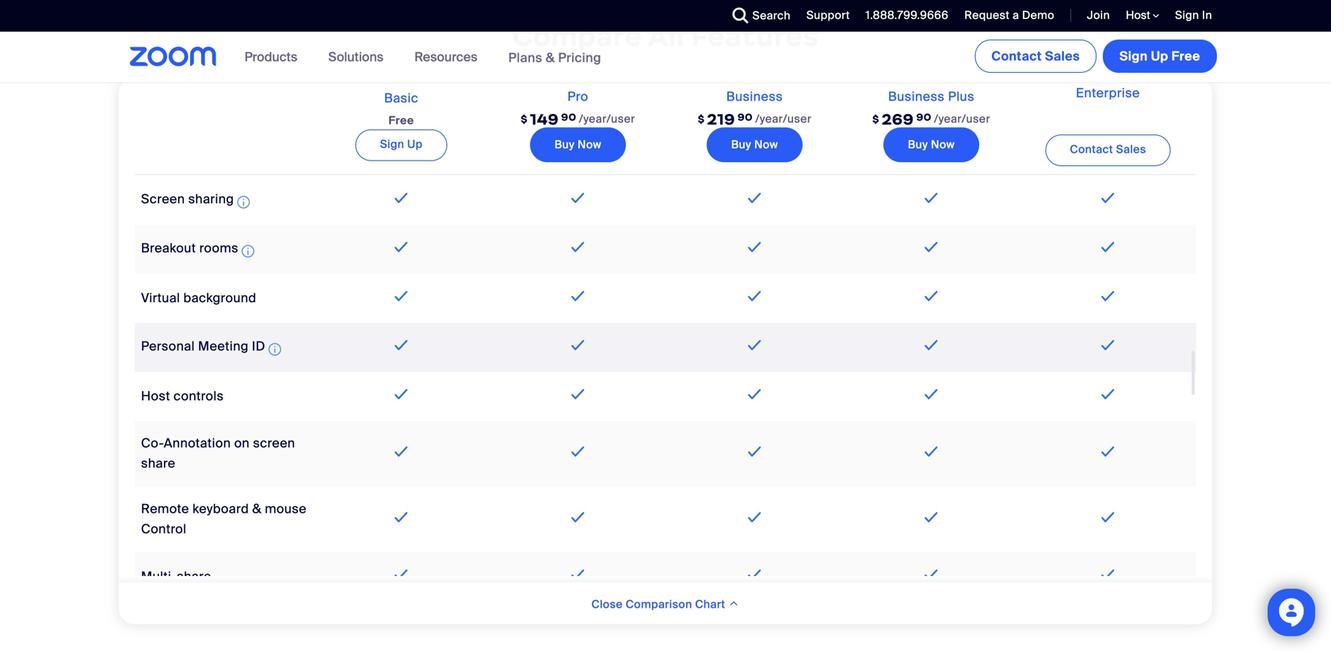 Task type: vqa. For each thing, say whether or not it's contained in the screenshot.
Buy corresponding to 149
yes



Task type: describe. For each thing, give the bounding box(es) containing it.
resources button
[[414, 32, 485, 82]]

buy for 269
[[908, 138, 928, 152]]

sales inside "meetings" navigation
[[1045, 48, 1080, 65]]

buy now for 269
[[908, 138, 955, 152]]

banner containing contact sales
[[111, 32, 1220, 84]]

screen sharing
[[141, 191, 234, 207]]

a
[[1013, 8, 1019, 23]]

comparison
[[626, 598, 692, 612]]

buy now for 149
[[555, 138, 601, 152]]

screen sharing image
[[237, 193, 250, 212]]

$149.90 per year per user element
[[521, 103, 635, 136]]

breakout
[[141, 240, 196, 257]]

sign for sign in
[[1175, 8, 1199, 23]]

$ for 269
[[872, 113, 879, 126]]

keyboard
[[193, 501, 249, 518]]

sign up
[[380, 137, 423, 152]]

4 cell from the left
[[666, 110, 843, 176]]

host for host controls
[[141, 388, 170, 405]]

products
[[245, 49, 297, 65]]

annotation
[[164, 436, 231, 452]]

$ 269 90 /year/user
[[872, 110, 990, 129]]

meeting
[[198, 338, 249, 355]]

demo
[[1022, 8, 1055, 23]]

close
[[591, 598, 623, 612]]

basic free
[[384, 90, 418, 128]]

join
[[1087, 8, 1110, 23]]

269
[[882, 110, 914, 129]]

& inside remote keyboard & mouse control
[[252, 501, 261, 518]]

chart
[[695, 598, 725, 612]]

breakout rooms image
[[242, 242, 254, 261]]

buy now link for 219
[[707, 128, 803, 163]]

personal meeting id
[[141, 338, 265, 355]]

contact inside "meetings" navigation
[[992, 48, 1042, 65]]

plus
[[948, 88, 975, 105]]

$ 149 90 /year/user
[[521, 110, 635, 129]]

join link left host dropdown button
[[1075, 0, 1114, 32]]

remote
[[141, 501, 189, 518]]

1 horizontal spatial share
[[177, 569, 211, 585]]

sharing
[[188, 191, 234, 207]]

sign for sign up
[[380, 137, 404, 152]]

sign for sign up free
[[1120, 48, 1148, 65]]

multi-share
[[141, 569, 211, 585]]

$219.90 per year per user element
[[698, 103, 812, 136]]

5 cell from the left
[[843, 110, 1020, 176]]

personal meeting id application
[[141, 338, 284, 359]]

now for 149
[[578, 138, 601, 152]]

& inside product information navigation
[[546, 49, 555, 66]]

contact sales inside application
[[1070, 142, 1146, 157]]

features
[[691, 19, 819, 53]]

1.888.799.9666
[[866, 8, 949, 23]]

free inside the basic free
[[389, 113, 414, 128]]

co-
[[141, 436, 164, 452]]

buy now link for 149
[[530, 128, 626, 163]]

screen
[[253, 436, 295, 452]]

90 for 269
[[916, 111, 932, 124]]

share inside co-annotation on screen share
[[141, 456, 176, 472]]

screen sharing application
[[141, 191, 253, 212]]

plans & pricing
[[508, 49, 601, 66]]

$ for 149
[[521, 113, 528, 126]]

$ for 219
[[698, 113, 705, 126]]

product information navigation
[[233, 32, 613, 84]]

solutions button
[[328, 32, 391, 82]]

request a demo
[[964, 8, 1055, 23]]

request
[[964, 8, 1010, 23]]

application containing 149
[[135, 77, 1196, 602]]

resources
[[414, 49, 477, 65]]

id
[[252, 338, 265, 355]]

90 for 219
[[738, 111, 753, 124]]

meetings navigation
[[972, 32, 1220, 76]]

in
[[1202, 8, 1212, 23]]

/year/user for 149
[[579, 112, 635, 126]]

up for sign up
[[407, 137, 423, 152]]

business for business plus
[[888, 88, 945, 105]]

compare all features
[[512, 19, 819, 53]]

buy now link for 269
[[883, 128, 979, 163]]



Task type: locate. For each thing, give the bounding box(es) containing it.
$ inside the $ 219 90 /year/user
[[698, 113, 705, 126]]

0 horizontal spatial share
[[141, 456, 176, 472]]

breakout rooms application
[[141, 240, 257, 261]]

sign up free
[[1120, 48, 1200, 65]]

0 horizontal spatial up
[[407, 137, 423, 152]]

buy now down $149.90 per year per user element
[[555, 138, 601, 152]]

buy down $269.90 per year per user element
[[908, 138, 928, 152]]

host button
[[1126, 8, 1159, 23]]

up down host dropdown button
[[1151, 48, 1168, 65]]

rooms
[[199, 240, 238, 257]]

join link
[[1075, 0, 1114, 32], [1087, 8, 1110, 23]]

&
[[546, 49, 555, 66], [252, 501, 261, 518]]

sign down the basic free
[[380, 137, 404, 152]]

up down the basic free
[[407, 137, 423, 152]]

on
[[234, 436, 250, 452]]

3 buy from the left
[[908, 138, 928, 152]]

0 vertical spatial &
[[546, 49, 555, 66]]

close comparison chart
[[591, 598, 728, 612]]

remote keyboard & mouse control
[[141, 501, 307, 538]]

basic
[[384, 90, 418, 106]]

request a demo link
[[953, 0, 1058, 32], [964, 8, 1055, 23]]

share down control at the left bottom of page
[[177, 569, 211, 585]]

2 business from the left
[[888, 88, 945, 105]]

0 horizontal spatial /year/user
[[579, 112, 635, 126]]

2 buy from the left
[[731, 138, 751, 152]]

now
[[578, 138, 601, 152], [754, 138, 778, 152], [931, 138, 955, 152]]

up inside button
[[1151, 48, 1168, 65]]

buy now
[[555, 138, 601, 152], [731, 138, 778, 152], [908, 138, 955, 152]]

buy
[[555, 138, 575, 152], [731, 138, 751, 152], [908, 138, 928, 152]]

1 horizontal spatial free
[[1172, 48, 1200, 65]]

1 horizontal spatial contact
[[1070, 142, 1113, 157]]

2 vertical spatial sign
[[380, 137, 404, 152]]

0 horizontal spatial buy now link
[[530, 128, 626, 163]]

1.888.799.9666 button
[[854, 0, 953, 32], [866, 8, 949, 23]]

2 buy now link from the left
[[707, 128, 803, 163]]

pro
[[567, 88, 588, 105]]

90 down the business plus
[[916, 111, 932, 124]]

0 horizontal spatial sign
[[380, 137, 404, 152]]

now for 269
[[931, 138, 955, 152]]

0 vertical spatial sign
[[1175, 8, 1199, 23]]

solutions
[[328, 49, 384, 65]]

1 vertical spatial sales
[[1116, 142, 1146, 157]]

sign down host dropdown button
[[1120, 48, 1148, 65]]

zoom logo image
[[130, 47, 217, 67]]

$ inside $ 269 90 /year/user
[[872, 113, 879, 126]]

host inside host dropdown button
[[1126, 8, 1153, 23]]

90 for 149
[[561, 111, 577, 124]]

90 inside $ 269 90 /year/user
[[916, 111, 932, 124]]

90 inside $ 149 90 /year/user
[[561, 111, 577, 124]]

contact down a
[[992, 48, 1042, 65]]

90 right 219 on the right of the page
[[738, 111, 753, 124]]

90 down pro
[[561, 111, 577, 124]]

1 90 from the left
[[561, 111, 577, 124]]

149
[[530, 110, 559, 129]]

sign
[[1175, 8, 1199, 23], [1120, 48, 1148, 65], [380, 137, 404, 152]]

0 vertical spatial contact sales
[[992, 48, 1080, 65]]

free down sign in
[[1172, 48, 1200, 65]]

0 vertical spatial contact sales link
[[975, 40, 1097, 73]]

buy down $219.90 per year per user element
[[731, 138, 751, 152]]

background
[[183, 290, 256, 307]]

free down basic
[[389, 113, 414, 128]]

2 cell from the left
[[313, 110, 490, 176]]

0 horizontal spatial buy now
[[555, 138, 601, 152]]

join link up "meetings" navigation
[[1087, 8, 1110, 23]]

6 cell from the left
[[1020, 110, 1196, 176]]

1 horizontal spatial buy now link
[[707, 128, 803, 163]]

1 horizontal spatial host
[[1126, 8, 1153, 23]]

0 vertical spatial free
[[1172, 48, 1200, 65]]

1 /year/user from the left
[[579, 112, 635, 126]]

sign left in
[[1175, 8, 1199, 23]]

up inside application
[[407, 137, 423, 152]]

1 now from the left
[[578, 138, 601, 152]]

1 horizontal spatial up
[[1151, 48, 1168, 65]]

2 90 from the left
[[738, 111, 753, 124]]

2 horizontal spatial /year/user
[[934, 112, 990, 126]]

support link
[[795, 0, 854, 32], [807, 8, 850, 23]]

sales
[[1045, 48, 1080, 65], [1116, 142, 1146, 157]]

business
[[726, 88, 783, 105], [888, 88, 945, 105]]

now down $219.90 per year per user element
[[754, 138, 778, 152]]

plans & pricing link
[[508, 49, 601, 66], [508, 49, 601, 66]]

free inside button
[[1172, 48, 1200, 65]]

contact inside application
[[1070, 142, 1113, 157]]

host right join on the right top of the page
[[1126, 8, 1153, 23]]

3 90 from the left
[[916, 111, 932, 124]]

personal meeting id image
[[268, 340, 281, 359]]

1 horizontal spatial buy now
[[731, 138, 778, 152]]

contact sales down enterprise
[[1070, 142, 1146, 157]]

contact sales link inside "meetings" navigation
[[975, 40, 1097, 73]]

share
[[141, 456, 176, 472], [177, 569, 211, 585]]

2 $ from the left
[[698, 113, 705, 126]]

plans
[[508, 49, 542, 66]]

co-annotation on screen share
[[141, 436, 295, 472]]

compare
[[512, 19, 642, 53]]

0 horizontal spatial &
[[252, 501, 261, 518]]

2 horizontal spatial buy
[[908, 138, 928, 152]]

0 vertical spatial host
[[1126, 8, 1153, 23]]

90
[[561, 111, 577, 124], [738, 111, 753, 124], [916, 111, 932, 124]]

2 horizontal spatial now
[[931, 138, 955, 152]]

1 business from the left
[[726, 88, 783, 105]]

now for 219
[[754, 138, 778, 152]]

contact down enterprise
[[1070, 142, 1113, 157]]

1 vertical spatial free
[[389, 113, 414, 128]]

mouse
[[265, 501, 307, 518]]

3 /year/user from the left
[[934, 112, 990, 126]]

now down $149.90 per year per user element
[[578, 138, 601, 152]]

contact sales down 'demo'
[[992, 48, 1080, 65]]

sign in link
[[1163, 0, 1220, 32], [1175, 8, 1212, 23]]

buy now for 219
[[731, 138, 778, 152]]

/year/user inside $ 149 90 /year/user
[[579, 112, 635, 126]]

buy for 219
[[731, 138, 751, 152]]

3 now from the left
[[931, 138, 955, 152]]

0 horizontal spatial contact
[[992, 48, 1042, 65]]

sign up link
[[355, 129, 447, 161]]

1 vertical spatial &
[[252, 501, 261, 518]]

1 vertical spatial share
[[177, 569, 211, 585]]

contact sales link
[[975, 40, 1097, 73], [1045, 134, 1171, 166]]

personal
[[141, 338, 195, 355]]

support
[[807, 8, 850, 23]]

2 horizontal spatial buy now link
[[883, 128, 979, 163]]

3 $ from the left
[[872, 113, 879, 126]]

2 horizontal spatial buy now
[[908, 138, 955, 152]]

now down $269.90 per year per user element
[[931, 138, 955, 152]]

0 horizontal spatial now
[[578, 138, 601, 152]]

multi-
[[141, 569, 177, 585]]

included image
[[568, 189, 588, 208], [744, 189, 765, 208], [391, 238, 412, 257], [568, 238, 588, 257], [921, 238, 942, 257], [1098, 238, 1119, 257], [744, 287, 765, 306], [391, 336, 412, 355], [568, 336, 588, 355], [1098, 336, 1119, 355], [391, 385, 412, 404], [568, 385, 588, 404], [1098, 385, 1119, 404], [921, 443, 942, 462], [1098, 443, 1119, 462], [391, 508, 412, 527], [391, 566, 412, 585], [568, 566, 588, 585], [921, 566, 942, 585], [1098, 566, 1119, 585]]

1 buy now from the left
[[555, 138, 601, 152]]

$ 219 90 /year/user
[[698, 110, 812, 129]]

1 vertical spatial contact sales link
[[1045, 134, 1171, 166]]

$ inside $ 149 90 /year/user
[[521, 113, 528, 126]]

/year/user
[[579, 112, 635, 126], [755, 112, 812, 126], [934, 112, 990, 126]]

business up $ 269 90 /year/user
[[888, 88, 945, 105]]

3 buy now link from the left
[[883, 128, 979, 163]]

0 vertical spatial contact
[[992, 48, 1042, 65]]

2 horizontal spatial 90
[[916, 111, 932, 124]]

virtual
[[141, 290, 180, 307]]

sign inside button
[[1120, 48, 1148, 65]]

2 /year/user from the left
[[755, 112, 812, 126]]

screen
[[141, 191, 185, 207]]

3 buy now from the left
[[908, 138, 955, 152]]

included image
[[391, 189, 412, 208], [921, 189, 942, 208], [1098, 189, 1119, 208], [744, 238, 765, 257], [391, 287, 412, 306], [568, 287, 588, 306], [921, 287, 942, 306], [1098, 287, 1119, 306], [744, 336, 765, 355], [921, 336, 942, 355], [744, 385, 765, 404], [921, 385, 942, 404], [391, 443, 412, 462], [568, 443, 588, 462], [744, 443, 765, 462], [568, 508, 588, 527], [744, 508, 765, 527], [921, 508, 942, 527], [1098, 508, 1119, 527], [744, 566, 765, 585]]

business plus
[[888, 88, 975, 105]]

contact sales
[[992, 48, 1080, 65], [1070, 142, 1146, 157]]

share down co-
[[141, 456, 176, 472]]

0 vertical spatial up
[[1151, 48, 1168, 65]]

buy now down $269.90 per year per user element
[[908, 138, 955, 152]]

$
[[521, 113, 528, 126], [698, 113, 705, 126], [872, 113, 879, 126]]

all
[[648, 19, 684, 53]]

2 buy now from the left
[[731, 138, 778, 152]]

enterprise
[[1076, 85, 1140, 101]]

application
[[135, 77, 1196, 602]]

2 now from the left
[[754, 138, 778, 152]]

/year/user inside the $ 219 90 /year/user
[[755, 112, 812, 126]]

/year/user for 219
[[755, 112, 812, 126]]

free
[[1172, 48, 1200, 65], [389, 113, 414, 128]]

1 horizontal spatial sales
[[1116, 142, 1146, 157]]

0 horizontal spatial sales
[[1045, 48, 1080, 65]]

host controls
[[141, 388, 224, 405]]

controls
[[174, 388, 224, 405]]

host for host dropdown button
[[1126, 8, 1153, 23]]

0 vertical spatial share
[[141, 456, 176, 472]]

0 horizontal spatial business
[[726, 88, 783, 105]]

1 horizontal spatial sign
[[1120, 48, 1148, 65]]

1 horizontal spatial $
[[698, 113, 705, 126]]

business for business
[[726, 88, 783, 105]]

2 horizontal spatial sign
[[1175, 8, 1199, 23]]

search button
[[721, 0, 795, 32]]

products button
[[245, 32, 305, 82]]

contact sales link down 'demo'
[[975, 40, 1097, 73]]

1 horizontal spatial 90
[[738, 111, 753, 124]]

breakout rooms
[[141, 240, 238, 257]]

sign up free button
[[1103, 40, 1217, 73]]

& right the plans
[[546, 49, 555, 66]]

business up the $ 219 90 /year/user
[[726, 88, 783, 105]]

$ left "269" at right
[[872, 113, 879, 126]]

buy for 149
[[555, 138, 575, 152]]

search
[[752, 8, 791, 23]]

virtual background
[[141, 290, 256, 307]]

1 horizontal spatial buy
[[731, 138, 751, 152]]

1 horizontal spatial &
[[546, 49, 555, 66]]

/year/user down pro
[[579, 112, 635, 126]]

/year/user inside $ 269 90 /year/user
[[934, 112, 990, 126]]

0 horizontal spatial free
[[389, 113, 414, 128]]

1 buy from the left
[[555, 138, 575, 152]]

up
[[1151, 48, 1168, 65], [407, 137, 423, 152]]

1 vertical spatial up
[[407, 137, 423, 152]]

$ left 149
[[521, 113, 528, 126]]

1 vertical spatial host
[[141, 388, 170, 405]]

0 horizontal spatial host
[[141, 388, 170, 405]]

sales down 'demo'
[[1045, 48, 1080, 65]]

/year/user right 219 on the right of the page
[[755, 112, 812, 126]]

1 cell from the left
[[135, 110, 313, 176]]

1 horizontal spatial business
[[888, 88, 945, 105]]

contact
[[992, 48, 1042, 65], [1070, 142, 1113, 157]]

90 inside the $ 219 90 /year/user
[[738, 111, 753, 124]]

1 buy now link from the left
[[530, 128, 626, 163]]

0 horizontal spatial $
[[521, 113, 528, 126]]

sales down enterprise
[[1116, 142, 1146, 157]]

/year/user for 269
[[934, 112, 990, 126]]

$269.90 per year per user element
[[872, 103, 990, 136]]

1 $ from the left
[[521, 113, 528, 126]]

0 horizontal spatial buy
[[555, 138, 575, 152]]

/year/user down plus
[[934, 112, 990, 126]]

$ left 219 on the right of the page
[[698, 113, 705, 126]]

1 vertical spatial contact
[[1070, 142, 1113, 157]]

up for sign up free
[[1151, 48, 1168, 65]]

contact sales link inside application
[[1045, 134, 1171, 166]]

0 horizontal spatial 90
[[561, 111, 577, 124]]

sign in
[[1175, 8, 1212, 23]]

3 cell from the left
[[490, 110, 666, 176]]

1 horizontal spatial /year/user
[[755, 112, 812, 126]]

0 vertical spatial sales
[[1045, 48, 1080, 65]]

host left controls
[[141, 388, 170, 405]]

1 vertical spatial contact sales
[[1070, 142, 1146, 157]]

control
[[141, 522, 186, 538]]

pricing
[[558, 49, 601, 66]]

cell
[[135, 110, 313, 176], [313, 110, 490, 176], [490, 110, 666, 176], [666, 110, 843, 176], [843, 110, 1020, 176], [1020, 110, 1196, 176]]

contact sales inside "meetings" navigation
[[992, 48, 1080, 65]]

buy down $149.90 per year per user element
[[555, 138, 575, 152]]

& left mouse
[[252, 501, 261, 518]]

contact sales link down enterprise
[[1045, 134, 1171, 166]]

banner
[[111, 32, 1220, 84]]

buy now down $219.90 per year per user element
[[731, 138, 778, 152]]

host
[[1126, 8, 1153, 23], [141, 388, 170, 405]]

2 horizontal spatial $
[[872, 113, 879, 126]]

1 horizontal spatial now
[[754, 138, 778, 152]]

1 vertical spatial sign
[[1120, 48, 1148, 65]]

buy now link
[[530, 128, 626, 163], [707, 128, 803, 163], [883, 128, 979, 163]]

219
[[707, 110, 735, 129]]

host inside application
[[141, 388, 170, 405]]



